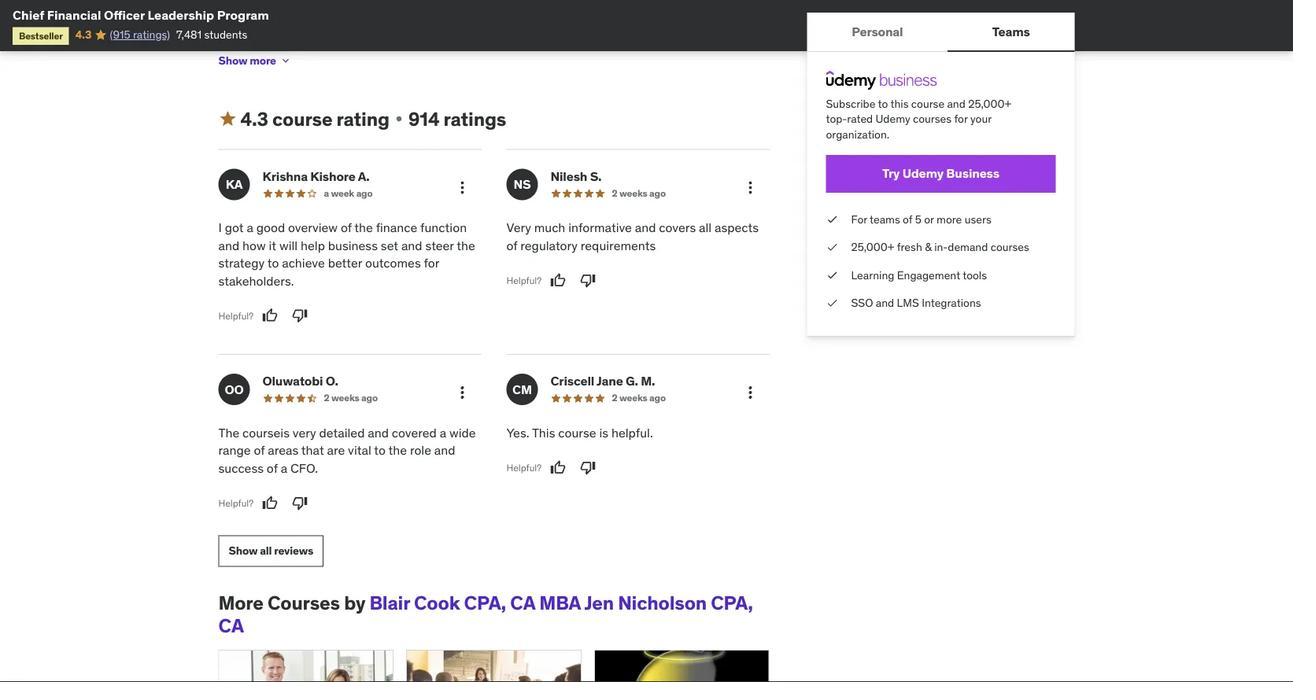 Task type: describe. For each thing, give the bounding box(es) containing it.
reviews
[[274, 545, 313, 559]]

"cpa
[[534, 60, 559, 74]]

the down bringing
[[335, 137, 351, 152]]

management,
[[701, 76, 768, 90]]

the up management,
[[718, 60, 734, 74]]

i
[[219, 220, 222, 236]]

articulate
[[668, 107, 714, 121]]

krishna
[[263, 169, 308, 185]]

mark review by criscell jane g. m. as helpful image
[[551, 461, 566, 477]]

ago for and
[[362, 393, 378, 405]]

for inside i got a good overview of the finance function and how it will help business set and steer the strategy to achieve better outcomes for stakeholders.
[[424, 255, 440, 272]]

25,000+ fresh & in-demand courses
[[852, 240, 1030, 254]]

working
[[613, 107, 652, 121]]

&
[[925, 240, 932, 254]]

industry
[[588, 137, 628, 152]]

for
[[852, 212, 868, 226]]

mark review by oluwatobi o. as unhelpful image
[[292, 496, 308, 512]]

learning
[[852, 268, 895, 282]]

(915
[[110, 27, 130, 42]]

accounting,
[[470, 91, 527, 105]]

the right steer
[[457, 238, 475, 254]]

your
[[971, 112, 992, 126]]

co-
[[335, 60, 352, 74]]

ago for overview
[[356, 187, 373, 200]]

bestseller
[[19, 29, 63, 42]]

got
[[225, 220, 244, 236]]

helpful? for very much informative and covers all aspects of regulatory requirements
[[507, 275, 542, 287]]

try udemy business
[[883, 166, 1000, 182]]

chief
[[13, 7, 44, 23]]

wide
[[450, 425, 476, 442]]

ago for helpful.
[[650, 393, 666, 405]]

2 cpa, from the left
[[711, 592, 753, 616]]

a right has
[[328, 107, 334, 121]]

mark review by nilesh s. as unhelpful image
[[580, 273, 596, 289]]

cook
[[414, 592, 460, 616]]

2 for o.
[[324, 393, 330, 405]]

university
[[652, 122, 699, 136]]

financial up "experiences"
[[402, 122, 443, 136]]

passion
[[336, 107, 374, 121]]

this
[[891, 96, 909, 111]]

a left 'dynamic'
[[248, 45, 254, 59]]

more inside jen is a dynamic financial professional with over 20 years of leadership experience in public practice, academia and industry.  jen is the co-host of cpa canada's podcast series "cpa success podcast." jen brings to the classroom a broad skill set and experience in all key facets of an organization including operations management, strategic planning, business development, finance, accounting, investor relations, human resources, and project management. jen has a passion for making finance more attainable, whether it's working to articulate strategy in a financial context, bringing clarity to financial communication or teaching accounting to university students. jen's career epitomizes the diverse experiences and roles that cpas play in industry – from financial to operational leadership.
[[471, 107, 496, 121]]

the up "skill"
[[316, 60, 332, 74]]

classroom
[[219, 76, 269, 90]]

it
[[269, 238, 276, 254]]

a.
[[358, 169, 370, 185]]

of down courseis
[[254, 443, 265, 459]]

blair
[[370, 592, 410, 616]]

1 horizontal spatial courses
[[991, 240, 1030, 254]]

success
[[219, 461, 264, 477]]

blair cook cpa, ca mba jen nicholson cpa, ca
[[219, 592, 753, 638]]

clarity
[[357, 122, 387, 136]]

all inside jen is a dynamic financial professional with over 20 years of leadership experience in public practice, academia and industry.  jen is the co-host of cpa canada's podcast series "cpa success podcast." jen brings to the classroom a broad skill set and experience in all key facets of an organization including operations management, strategic planning, business development, finance, accounting, investor relations, human resources, and project management. jen has a passion for making finance more attainable, whether it's working to articulate strategy in a financial context, bringing clarity to financial communication or teaching accounting to university students. jen's career epitomizes the diverse experiences and roles that cpas play in industry – from financial to operational leadership.
[[441, 76, 452, 90]]

1 horizontal spatial ca
[[511, 592, 536, 616]]

25,000+ inside subscribe to this course and 25,000+ top‑rated udemy courses for your organization.
[[969, 96, 1012, 111]]

that inside jen is a dynamic financial professional with over 20 years of leadership experience in public practice, academia and industry.  jen is the co-host of cpa canada's podcast series "cpa success podcast." jen brings to the classroom a broad skill set and experience in all key facets of an organization including operations management, strategic planning, business development, finance, accounting, investor relations, human resources, and project management. jen has a passion for making finance more attainable, whether it's working to articulate strategy in a financial context, bringing clarity to financial communication or teaching accounting to university students. jen's career epitomizes the diverse experiences and roles that cpas play in industry – from financial to operational leadership.
[[502, 137, 522, 152]]

nilesh s.
[[551, 169, 602, 185]]

a left broad
[[272, 76, 277, 90]]

and up classroom
[[219, 60, 237, 74]]

4.3 for 4.3
[[75, 27, 91, 42]]

leadership
[[148, 7, 214, 23]]

tab list containing personal
[[808, 13, 1075, 52]]

additional actions for review by oluwatobi o. image
[[453, 384, 472, 403]]

show for show all reviews
[[229, 545, 258, 559]]

jen up operations
[[653, 60, 670, 74]]

has
[[308, 107, 325, 121]]

and inside subscribe to this course and 25,000+ top‑rated udemy courses for your organization.
[[948, 96, 966, 111]]

of inside i got a good overview of the finance function and how it will help business set and steer the strategy to achieve better outcomes for stakeholders.
[[341, 220, 352, 236]]

mark review by krishna kishore a. as unhelpful image
[[292, 308, 308, 324]]

stakeholders.
[[219, 273, 294, 289]]

helpful.
[[612, 425, 653, 442]]

teaching
[[537, 122, 579, 136]]

and down management,
[[710, 91, 728, 105]]

0 horizontal spatial course
[[273, 107, 333, 131]]

more inside button
[[250, 53, 276, 68]]

and down got
[[219, 238, 240, 254]]

week
[[331, 187, 355, 200]]

strategic
[[219, 91, 262, 105]]

of left 5 at top
[[903, 212, 913, 226]]

of down areas
[[267, 461, 278, 477]]

2 horizontal spatial more
[[937, 212, 963, 226]]

operations
[[645, 76, 698, 90]]

oluwatobi
[[263, 374, 323, 390]]

more
[[219, 592, 264, 616]]

good
[[256, 220, 285, 236]]

helpful? for the courseis very detailed and covered a wide range of areas that are vital to the role and success of a cfo.
[[219, 498, 254, 510]]

academia
[[713, 45, 760, 59]]

career
[[245, 137, 276, 152]]

helpful? for i got a good overview of the finance function and how it will help business set and steer the strategy to achieve better outcomes for stakeholders.
[[219, 310, 254, 322]]

financial up co-
[[301, 45, 342, 59]]

accounting
[[582, 122, 637, 136]]

udemy inside subscribe to this course and 25,000+ top‑rated udemy courses for your organization.
[[876, 112, 911, 126]]

try udemy business link
[[826, 155, 1056, 193]]

an
[[520, 76, 532, 90]]

weeks for s.
[[620, 187, 648, 200]]

oluwatobi o.
[[263, 374, 339, 390]]

and right role
[[435, 443, 456, 459]]

1 horizontal spatial experience
[[566, 45, 621, 59]]

to down students.
[[710, 137, 720, 152]]

of down the professional
[[376, 60, 385, 74]]

0 horizontal spatial 25,000+
[[852, 240, 895, 254]]

teams button
[[948, 13, 1075, 50]]

yes.
[[507, 425, 530, 442]]

function
[[421, 220, 467, 236]]

it's
[[596, 107, 610, 121]]

epitomizes
[[279, 137, 332, 152]]

subscribe to this course and 25,000+ top‑rated udemy courses for your organization.
[[826, 96, 1012, 142]]

in right the play
[[576, 137, 585, 152]]

s.
[[590, 169, 602, 185]]

1 vertical spatial is
[[306, 60, 314, 74]]

range
[[219, 443, 251, 459]]

for inside subscribe to this course and 25,000+ top‑rated udemy courses for your organization.
[[955, 112, 968, 126]]

m.
[[641, 374, 656, 390]]

personal button
[[808, 13, 948, 50]]

overview
[[288, 220, 338, 236]]

and down the host
[[351, 76, 370, 90]]

very
[[507, 220, 531, 236]]

cfo.
[[291, 461, 318, 477]]

ka
[[226, 177, 243, 193]]

engagement
[[898, 268, 961, 282]]

of inside very much informative and covers all aspects of regulatory requirements
[[507, 238, 518, 254]]

1 horizontal spatial xsmall image
[[393, 113, 405, 126]]

business
[[947, 166, 1000, 182]]

–
[[630, 137, 638, 152]]

to right clarity
[[389, 122, 399, 136]]

informative
[[569, 220, 632, 236]]

business inside jen is a dynamic financial professional with over 20 years of leadership experience in public practice, academia and industry.  jen is the co-host of cpa canada's podcast series "cpa success podcast." jen brings to the classroom a broad skill set and experience in all key facets of an organization including operations management, strategic planning, business development, finance, accounting, investor relations, human resources, and project management. jen has a passion for making finance more attainable, whether it's working to articulate strategy in a financial context, bringing clarity to financial communication or teaching accounting to university students. jen's career epitomizes the diverse experiences and roles that cpas play in industry – from financial to operational leadership.
[[312, 91, 356, 105]]

help
[[301, 238, 325, 254]]

students.
[[702, 122, 748, 136]]

better
[[328, 255, 362, 272]]

or inside jen is a dynamic financial professional with over 20 years of leadership experience in public practice, academia and industry.  jen is the co-host of cpa canada's podcast series "cpa success podcast." jen brings to the classroom a broad skill set and experience in all key facets of an organization including operations management, strategic planning, business development, finance, accounting, investor relations, human resources, and project management. jen has a passion for making finance more attainable, whether it's working to articulate strategy in a financial context, bringing clarity to financial communication or teaching accounting to university students. jen's career epitomizes the diverse experiences and roles that cpas play in industry – from financial to operational leadership.
[[524, 122, 534, 136]]

set inside jen is a dynamic financial professional with over 20 years of leadership experience in public practice, academia and industry.  jen is the co-host of cpa canada's podcast series "cpa success podcast." jen brings to the classroom a broad skill set and experience in all key facets of an organization including operations management, strategic planning, business development, finance, accounting, investor relations, human resources, and project management. jen has a passion for making finance more attainable, whether it's working to articulate strategy in a financial context, bringing clarity to financial communication or teaching accounting to university students. jen's career epitomizes the diverse experiences and roles that cpas play in industry – from financial to operational leadership.
[[333, 76, 349, 90]]

jen up context,
[[289, 107, 305, 121]]

officer
[[104, 7, 145, 23]]

i got a good overview of the finance function and how it will help business set and steer the strategy to achieve better outcomes for stakeholders.
[[219, 220, 475, 289]]

additional actions for review by criscell jane g. m. image
[[741, 384, 760, 403]]

top‑rated
[[826, 112, 874, 126]]

7,481 students
[[176, 27, 248, 42]]

skill
[[311, 76, 331, 90]]

xsmall image for 25,000+
[[826, 240, 839, 255]]

914
[[409, 107, 440, 131]]

xsmall image for for
[[826, 212, 839, 227]]

a inside i got a good overview of the finance function and how it will help business set and steer the strategy to achieve better outcomes for stakeholders.
[[247, 220, 253, 236]]

host
[[351, 60, 373, 74]]

to up from
[[639, 122, 649, 136]]

1 vertical spatial experience
[[372, 76, 427, 90]]

a up jen's
[[219, 122, 224, 136]]

nicholson
[[618, 592, 707, 616]]

courses inside subscribe to this course and 25,000+ top‑rated udemy courses for your organization.
[[914, 112, 952, 126]]

over
[[431, 45, 452, 59]]

achieve
[[282, 255, 325, 272]]

planning,
[[265, 91, 310, 105]]



Task type: locate. For each thing, give the bounding box(es) containing it.
0 vertical spatial xsmall image
[[279, 55, 292, 67]]

the down a week ago
[[355, 220, 373, 236]]

0 horizontal spatial is
[[238, 45, 246, 59]]

2 up informative
[[612, 187, 618, 200]]

2 horizontal spatial course
[[912, 96, 945, 111]]

2 weeks ago for jane
[[612, 393, 666, 405]]

requirements
[[581, 238, 656, 254]]

for inside jen is a dynamic financial professional with over 20 years of leadership experience in public practice, academia and industry.  jen is the co-host of cpa canada's podcast series "cpa success podcast." jen brings to the classroom a broad skill set and experience in all key facets of an organization including operations management, strategic planning, business development, finance, accounting, investor relations, human resources, and project management. jen has a passion for making finance more attainable, whether it's working to articulate strategy in a financial context, bringing clarity to financial communication or teaching accounting to university students. jen's career epitomizes the diverse experiences and roles that cpas play in industry – from financial to operational leadership.
[[377, 107, 390, 121]]

show up classroom
[[219, 53, 247, 68]]

0 vertical spatial udemy
[[876, 112, 911, 126]]

weeks down o. at the bottom left
[[332, 393, 360, 405]]

and up outcomes at the left of the page
[[402, 238, 423, 254]]

for down steer
[[424, 255, 440, 272]]

0 horizontal spatial more
[[250, 53, 276, 68]]

ratings)
[[133, 27, 170, 42]]

attainable,
[[499, 107, 551, 121]]

and up vital
[[368, 425, 389, 442]]

25,000+ up learning on the right top of the page
[[852, 240, 895, 254]]

courseis
[[243, 425, 290, 442]]

key
[[454, 76, 472, 90]]

0 horizontal spatial for
[[377, 107, 390, 121]]

xsmall image left for
[[826, 212, 839, 227]]

financial down university
[[666, 137, 707, 152]]

2 down jane
[[612, 393, 618, 405]]

how
[[243, 238, 266, 254]]

0 horizontal spatial all
[[260, 545, 272, 559]]

all inside very much informative and covers all aspects of regulatory requirements
[[699, 220, 712, 236]]

0 vertical spatial or
[[524, 122, 534, 136]]

0 horizontal spatial experience
[[372, 76, 427, 90]]

a right got
[[247, 220, 253, 236]]

helpful? for yes. this course is helpful.
[[507, 462, 542, 475]]

2 for s.
[[612, 187, 618, 200]]

strategy inside jen is a dynamic financial professional with over 20 years of leadership experience in public practice, academia and industry.  jen is the co-host of cpa canada's podcast series "cpa success podcast." jen brings to the classroom a broad skill set and experience in all key facets of an organization including operations management, strategic planning, business development, finance, accounting, investor relations, human resources, and project management. jen has a passion for making finance more attainable, whether it's working to articulate strategy in a financial context, bringing clarity to financial communication or teaching accounting to university students. jen's career epitomizes the diverse experiences and roles that cpas play in industry – from financial to operational leadership.
[[717, 107, 757, 121]]

to up university
[[655, 107, 665, 121]]

to inside the courseis very detailed and covered a wide range of areas that are vital to the role and success of a cfo.
[[374, 443, 386, 459]]

of left an
[[507, 76, 517, 90]]

and right 'this'
[[948, 96, 966, 111]]

finance inside jen is a dynamic financial professional with over 20 years of leadership experience in public practice, academia and industry.  jen is the co-host of cpa canada's podcast series "cpa success podcast." jen brings to the classroom a broad skill set and experience in all key facets of an organization including operations management, strategic planning, business development, finance, accounting, investor relations, human resources, and project management. jen has a passion for making finance more attainable, whether it's working to articulate strategy in a financial context, bringing clarity to financial communication or teaching accounting to university students. jen's career epitomizes the diverse experiences and roles that cpas play in industry – from financial to operational leadership.
[[432, 107, 468, 121]]

more courses by
[[219, 592, 370, 616]]

1 horizontal spatial for
[[424, 255, 440, 272]]

lms
[[897, 296, 920, 310]]

show more
[[219, 53, 276, 68]]

context,
[[271, 122, 311, 136]]

in down project
[[760, 107, 769, 121]]

1 horizontal spatial all
[[441, 76, 452, 90]]

1 vertical spatial or
[[925, 212, 935, 226]]

1 horizontal spatial strategy
[[717, 107, 757, 121]]

mark review by nilesh s. as helpful image
[[551, 273, 566, 289]]

25,000+ up your
[[969, 96, 1012, 111]]

ca left mba
[[511, 592, 536, 616]]

experience
[[566, 45, 621, 59], [372, 76, 427, 90]]

to down it
[[268, 255, 279, 272]]

financial down management.
[[227, 122, 268, 136]]

covered
[[392, 425, 437, 442]]

business inside i got a good overview of the finance function and how it will help business set and steer the strategy to achieve better outcomes for stakeholders.
[[328, 238, 378, 254]]

of right overview
[[341, 220, 352, 236]]

0 vertical spatial set
[[333, 76, 349, 90]]

is up "skill"
[[306, 60, 314, 74]]

blair cook cpa, ca mba jen nicholson cpa, ca link
[[219, 592, 753, 638]]

jen is a dynamic financial professional with over 20 years of leadership experience in public practice, academia and industry.  jen is the co-host of cpa canada's podcast series "cpa success podcast." jen brings to the classroom a broad skill set and experience in all key facets of an organization including operations management, strategic planning, business development, finance, accounting, investor relations, human resources, and project management. jen has a passion for making finance more attainable, whether it's working to articulate strategy in a financial context, bringing clarity to financial communication or teaching accounting to university students. jen's career epitomizes the diverse experiences and roles that cpas play in industry – from financial to operational leadership.
[[219, 45, 769, 167]]

xsmall image left 'sso'
[[826, 296, 839, 311]]

and inside very much informative and covers all aspects of regulatory requirements
[[635, 220, 656, 236]]

course right this
[[559, 425, 597, 442]]

cpa, right nicholson
[[711, 592, 753, 616]]

2 vertical spatial more
[[937, 212, 963, 226]]

ago
[[356, 187, 373, 200], [650, 187, 666, 200], [362, 393, 378, 405], [650, 393, 666, 405]]

0 horizontal spatial cpa,
[[464, 592, 507, 616]]

to
[[706, 60, 716, 74], [878, 96, 889, 111], [655, 107, 665, 121], [389, 122, 399, 136], [639, 122, 649, 136], [710, 137, 720, 152], [268, 255, 279, 272], [374, 443, 386, 459]]

tools
[[963, 268, 988, 282]]

courses left your
[[914, 112, 952, 126]]

1 horizontal spatial finance
[[432, 107, 468, 121]]

including
[[598, 76, 643, 90]]

jen's
[[219, 137, 242, 152]]

2 weeks ago for o.
[[324, 393, 378, 405]]

more up communication
[[471, 107, 496, 121]]

regulatory
[[521, 238, 578, 254]]

finance up outcomes at the left of the page
[[376, 220, 418, 236]]

and left roles in the top of the page
[[454, 137, 473, 152]]

udemy business image
[[826, 71, 938, 90]]

o.
[[326, 374, 339, 390]]

0 vertical spatial experience
[[566, 45, 621, 59]]

more
[[250, 53, 276, 68], [471, 107, 496, 121], [937, 212, 963, 226]]

0 horizontal spatial courses
[[914, 112, 952, 126]]

0 vertical spatial is
[[238, 45, 246, 59]]

jen inside blair cook cpa, ca mba jen nicholson cpa, ca
[[585, 592, 614, 616]]

0 horizontal spatial 4.3
[[75, 27, 91, 42]]

organization
[[534, 76, 595, 90]]

for down development,
[[377, 107, 390, 121]]

for
[[377, 107, 390, 121], [955, 112, 968, 126], [424, 255, 440, 272]]

2 for jane
[[612, 393, 618, 405]]

the left role
[[389, 443, 407, 459]]

udemy down 'this'
[[876, 112, 911, 126]]

2 horizontal spatial all
[[699, 220, 712, 236]]

very
[[293, 425, 316, 442]]

more up classroom
[[250, 53, 276, 68]]

1 vertical spatial 25,000+
[[852, 240, 895, 254]]

2 weeks ago for s.
[[612, 187, 666, 200]]

the courseis very detailed and covered a wide range of areas that are vital to the role and success of a cfo.
[[219, 425, 476, 477]]

2 down o. at the bottom left
[[324, 393, 330, 405]]

much
[[534, 220, 566, 236]]

0 horizontal spatial strategy
[[219, 255, 265, 272]]

experience down cpa
[[372, 76, 427, 90]]

helpful? left "mark review by krishna kishore a. as helpful" icon
[[219, 310, 254, 322]]

weeks for jane
[[620, 393, 648, 405]]

1 horizontal spatial 4.3
[[241, 107, 268, 131]]

brings
[[672, 60, 703, 74]]

1 vertical spatial finance
[[376, 220, 418, 236]]

mark review by krishna kishore a. as helpful image
[[262, 308, 278, 324]]

set inside i got a good overview of the finance function and how it will help business set and steer the strategy to achieve better outcomes for stakeholders.
[[381, 238, 399, 254]]

helpful? left mark review by nilesh s. as helpful image at the left of the page
[[507, 275, 542, 287]]

mark review by oluwatobi o. as helpful image
[[262, 496, 278, 512]]

weeks for o.
[[332, 393, 360, 405]]

ca left courses
[[219, 615, 244, 638]]

additional actions for review by krishna kishore a. image
[[453, 179, 472, 198]]

(915 ratings)
[[110, 27, 170, 42]]

course up epitomizes
[[273, 107, 333, 131]]

cpas
[[524, 137, 551, 152]]

0 vertical spatial 4.3
[[75, 27, 91, 42]]

1 vertical spatial all
[[699, 220, 712, 236]]

4.3 down strategic
[[241, 107, 268, 131]]

1 horizontal spatial 25,000+
[[969, 96, 1012, 111]]

ca
[[511, 592, 536, 616], [219, 615, 244, 638]]

outcomes
[[365, 255, 421, 272]]

and right 'sso'
[[876, 296, 895, 310]]

that
[[502, 137, 522, 152], [301, 443, 324, 459]]

years
[[471, 45, 497, 59]]

is down students
[[238, 45, 246, 59]]

2 horizontal spatial is
[[600, 425, 609, 442]]

dynamic
[[257, 45, 298, 59]]

more left users
[[937, 212, 963, 226]]

xsmall image inside show more button
[[279, 55, 292, 67]]

students
[[204, 27, 248, 42]]

0 horizontal spatial set
[[333, 76, 349, 90]]

2 vertical spatial all
[[260, 545, 272, 559]]

2 horizontal spatial xsmall image
[[826, 296, 839, 311]]

1 vertical spatial xsmall image
[[826, 240, 839, 255]]

0 horizontal spatial that
[[301, 443, 324, 459]]

and
[[219, 60, 237, 74], [351, 76, 370, 90], [710, 91, 728, 105], [948, 96, 966, 111], [454, 137, 473, 152], [635, 220, 656, 236], [219, 238, 240, 254], [402, 238, 423, 254], [876, 296, 895, 310], [368, 425, 389, 442], [435, 443, 456, 459]]

g.
[[626, 374, 639, 390]]

1 xsmall image from the top
[[826, 212, 839, 227]]

ago for covers
[[650, 187, 666, 200]]

3 xsmall image from the top
[[826, 268, 839, 283]]

xsmall image left fresh on the right top
[[826, 240, 839, 255]]

play
[[554, 137, 574, 152]]

jen down students
[[219, 45, 235, 59]]

2 vertical spatial xsmall image
[[826, 268, 839, 283]]

0 vertical spatial xsmall image
[[826, 212, 839, 227]]

1 vertical spatial xsmall image
[[393, 113, 405, 126]]

1 vertical spatial that
[[301, 443, 324, 459]]

ago down a.
[[356, 187, 373, 200]]

that inside the courseis very detailed and covered a wide range of areas that are vital to the role and success of a cfo.
[[301, 443, 324, 459]]

1 horizontal spatial set
[[381, 238, 399, 254]]

2 vertical spatial xsmall image
[[826, 296, 839, 311]]

2 weeks ago down g.
[[612, 393, 666, 405]]

a down areas
[[281, 461, 288, 477]]

or
[[524, 122, 534, 136], [925, 212, 935, 226]]

relations,
[[572, 91, 617, 105]]

canada's
[[412, 60, 456, 74]]

podcast
[[459, 60, 499, 74]]

personal
[[852, 23, 904, 39]]

criscell
[[551, 374, 595, 390]]

that down very
[[301, 443, 324, 459]]

additional actions for review by nilesh s. image
[[741, 179, 760, 198]]

program
[[217, 7, 269, 23]]

diverse
[[354, 137, 389, 152]]

0 vertical spatial that
[[502, 137, 522, 152]]

subscribe
[[826, 96, 876, 111]]

1 vertical spatial courses
[[991, 240, 1030, 254]]

2 vertical spatial is
[[600, 425, 609, 442]]

try
[[883, 166, 900, 182]]

0 vertical spatial strategy
[[717, 107, 757, 121]]

strategy down how
[[219, 255, 265, 272]]

1 vertical spatial business
[[328, 238, 378, 254]]

helpful?
[[507, 275, 542, 287], [219, 310, 254, 322], [507, 462, 542, 475], [219, 498, 254, 510]]

success
[[561, 60, 603, 74]]

1 horizontal spatial more
[[471, 107, 496, 121]]

in down 'canada's'
[[429, 76, 438, 90]]

for teams of 5 or more users
[[852, 212, 992, 226]]

resources,
[[656, 91, 707, 105]]

jen up broad
[[287, 60, 303, 74]]

facets
[[474, 76, 505, 90]]

leadership.
[[277, 153, 331, 167]]

kishore
[[310, 169, 356, 185]]

public
[[635, 45, 665, 59]]

xsmall image left learning on the right top of the page
[[826, 268, 839, 283]]

0 vertical spatial 25,000+
[[969, 96, 1012, 111]]

course inside subscribe to this course and 25,000+ top‑rated udemy courses for your organization.
[[912, 96, 945, 111]]

0 vertical spatial courses
[[914, 112, 952, 126]]

all right covers
[[699, 220, 712, 236]]

for left your
[[955, 112, 968, 126]]

in up podcast."
[[623, 45, 632, 59]]

2 weeks ago up very much informative and covers all aspects of regulatory requirements
[[612, 187, 666, 200]]

that right roles in the top of the page
[[502, 137, 522, 152]]

experience up success
[[566, 45, 621, 59]]

0 vertical spatial show
[[219, 53, 247, 68]]

the inside the courseis very detailed and covered a wide range of areas that are vital to the role and success of a cfo.
[[389, 443, 407, 459]]

finance,
[[428, 91, 467, 105]]

2 xsmall image from the top
[[826, 240, 839, 255]]

by
[[344, 592, 366, 616]]

strategy down project
[[717, 107, 757, 121]]

or right 5 at top
[[925, 212, 935, 226]]

4.3 for 4.3 course rating
[[241, 107, 268, 131]]

1 vertical spatial 4.3
[[241, 107, 268, 131]]

udemy right try
[[903, 166, 944, 182]]

0 vertical spatial finance
[[432, 107, 468, 121]]

0 vertical spatial all
[[441, 76, 452, 90]]

ago up covers
[[650, 187, 666, 200]]

very much informative and covers all aspects of regulatory requirements
[[507, 220, 759, 254]]

covers
[[659, 220, 696, 236]]

1 cpa, from the left
[[464, 592, 507, 616]]

areas
[[268, 443, 299, 459]]

is left helpful.
[[600, 425, 609, 442]]

cpa, right cook on the bottom of the page
[[464, 592, 507, 616]]

strategy inside i got a good overview of the finance function and how it will help business set and steer the strategy to achieve better outcomes for stakeholders.
[[219, 255, 265, 272]]

a left week
[[324, 187, 329, 200]]

criscell jane g. m.
[[551, 374, 656, 390]]

a week ago
[[324, 187, 373, 200]]

show for show more
[[219, 53, 247, 68]]

jen
[[219, 45, 235, 59], [287, 60, 303, 74], [653, 60, 670, 74], [289, 107, 305, 121], [585, 592, 614, 616]]

2 horizontal spatial for
[[955, 112, 968, 126]]

1 vertical spatial set
[[381, 238, 399, 254]]

0 vertical spatial more
[[250, 53, 276, 68]]

0 horizontal spatial finance
[[376, 220, 418, 236]]

1 vertical spatial more
[[471, 107, 496, 121]]

show left reviews
[[229, 545, 258, 559]]

4.3 course rating
[[241, 107, 390, 131]]

0 horizontal spatial or
[[524, 122, 534, 136]]

leadership
[[512, 45, 564, 59]]

to left 'this'
[[878, 96, 889, 111]]

to right brings
[[706, 60, 716, 74]]

the
[[219, 425, 240, 442]]

xsmall image for learning
[[826, 268, 839, 283]]

1 vertical spatial strategy
[[219, 255, 265, 272]]

1 horizontal spatial or
[[925, 212, 935, 226]]

mba
[[540, 592, 581, 616]]

0 horizontal spatial ca
[[219, 615, 244, 638]]

of down very
[[507, 238, 518, 254]]

tab list
[[808, 13, 1075, 52]]

0 vertical spatial business
[[312, 91, 356, 105]]

set up outcomes at the left of the page
[[381, 238, 399, 254]]

rating
[[337, 107, 390, 131]]

courses right demand
[[991, 240, 1030, 254]]

4.3
[[75, 27, 91, 42], [241, 107, 268, 131]]

mark review by criscell jane g. m. as unhelpful image
[[580, 461, 596, 477]]

1 vertical spatial udemy
[[903, 166, 944, 182]]

to inside subscribe to this course and 25,000+ top‑rated udemy courses for your organization.
[[878, 96, 889, 111]]

or down attainable,
[[524, 122, 534, 136]]

xsmall image
[[279, 55, 292, 67], [393, 113, 405, 126], [826, 296, 839, 311]]

all up finance,
[[441, 76, 452, 90]]

finance inside i got a good overview of the finance function and how it will help business set and steer the strategy to achieve better outcomes for stakeholders.
[[376, 220, 418, 236]]

business up better
[[328, 238, 378, 254]]

a left wide
[[440, 425, 447, 442]]

operational
[[219, 153, 274, 167]]

chief financial officer leadership program
[[13, 7, 269, 23]]

jane
[[597, 374, 623, 390]]

1 vertical spatial show
[[229, 545, 258, 559]]

all inside button
[[260, 545, 272, 559]]

2
[[612, 187, 618, 200], [324, 393, 330, 405], [612, 393, 618, 405]]

xsmall image
[[826, 212, 839, 227], [826, 240, 839, 255], [826, 268, 839, 283]]

to inside i got a good overview of the finance function and how it will help business set and steer the strategy to achieve better outcomes for stakeholders.
[[268, 255, 279, 272]]

to right vital
[[374, 443, 386, 459]]

0 horizontal spatial xsmall image
[[279, 55, 292, 67]]

of up series
[[500, 45, 509, 59]]

ns
[[514, 177, 531, 193]]

roles
[[475, 137, 499, 152]]

helpful? left 'mark review by criscell jane g. m. as helpful' image
[[507, 462, 542, 475]]

1 horizontal spatial that
[[502, 137, 522, 152]]

weeks down g.
[[620, 393, 648, 405]]

medium image
[[219, 110, 237, 129]]

1 horizontal spatial course
[[559, 425, 597, 442]]

finance down finance,
[[432, 107, 468, 121]]

1 horizontal spatial is
[[306, 60, 314, 74]]

all left reviews
[[260, 545, 272, 559]]

1 horizontal spatial cpa,
[[711, 592, 753, 616]]



Task type: vqa. For each thing, say whether or not it's contained in the screenshot.
Show to the bottom
yes



